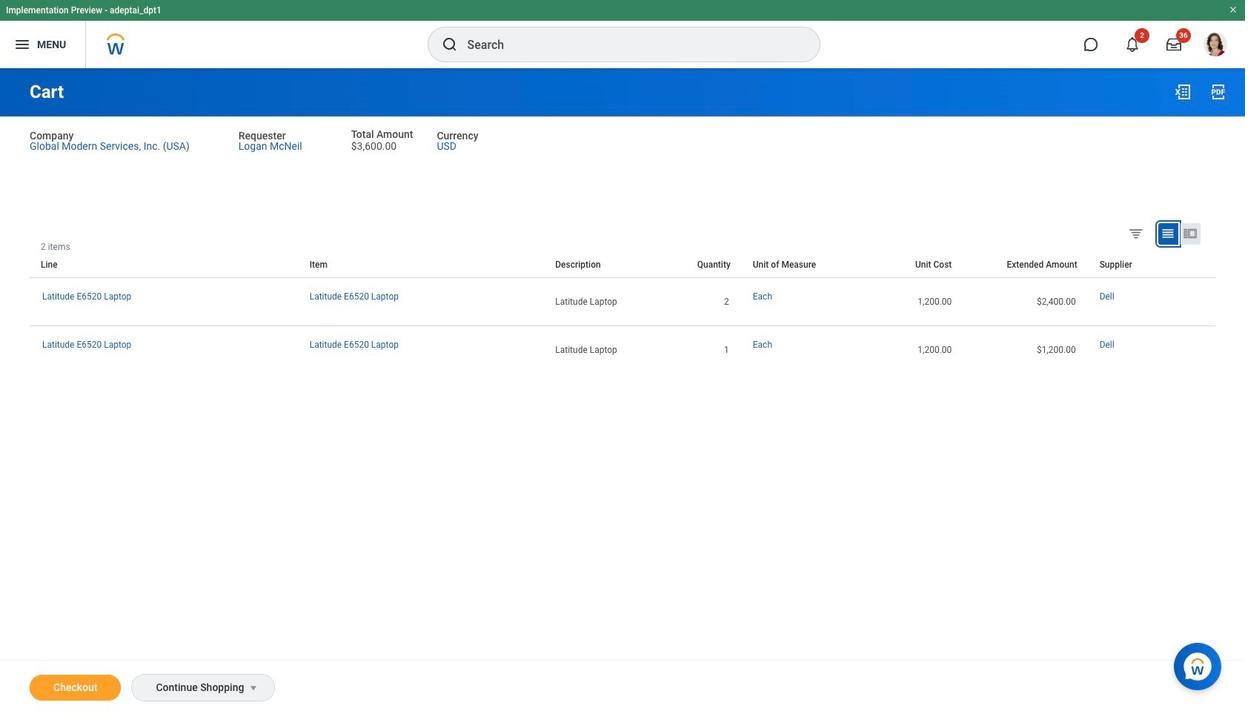 Task type: describe. For each thing, give the bounding box(es) containing it.
caret down image
[[245, 682, 263, 694]]

notifications large image
[[1126, 37, 1141, 52]]

toggle to grid view image
[[1161, 226, 1176, 241]]

export to excel image
[[1175, 83, 1192, 101]]

view printable version (pdf) image
[[1210, 83, 1228, 101]]

Toggle to Grid view radio
[[1159, 223, 1179, 245]]

search image
[[441, 36, 459, 53]]

toggle to list detail view image
[[1184, 226, 1198, 241]]

close environment banner image
[[1230, 5, 1238, 14]]



Task type: vqa. For each thing, say whether or not it's contained in the screenshot.
export to excel IMAGE
yes



Task type: locate. For each thing, give the bounding box(es) containing it.
Search Workday  search field
[[468, 28, 789, 61]]

toolbar
[[1205, 242, 1216, 252]]

option group
[[1126, 222, 1213, 248]]

profile logan mcneil image
[[1204, 33, 1228, 59]]

banner
[[0, 0, 1246, 68]]

main content
[[0, 68, 1246, 714]]

justify image
[[13, 36, 31, 53]]

inbox large image
[[1167, 37, 1182, 52]]

select to filter grid data image
[[1129, 225, 1145, 241]]

Toggle to List Detail view radio
[[1181, 223, 1201, 245]]



